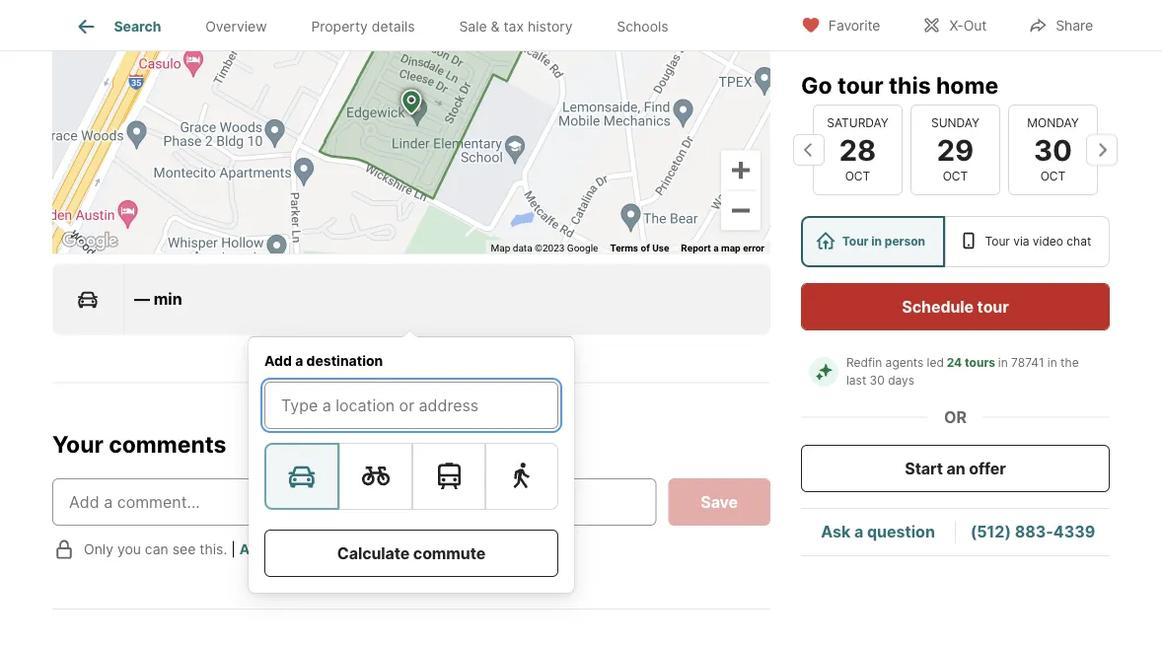 Task type: locate. For each thing, give the bounding box(es) containing it.
oct for 28
[[845, 169, 871, 184]]

error
[[743, 242, 765, 254]]

search link
[[74, 15, 161, 38]]

property details tab
[[289, 3, 437, 50]]

0 horizontal spatial tour
[[838, 71, 884, 99]]

sale & tax history
[[459, 18, 573, 35]]

|
[[231, 541, 236, 558]]

tour for go
[[838, 71, 884, 99]]

tour via video chat
[[985, 234, 1092, 249]]

—
[[134, 290, 150, 309]]

2 horizontal spatial oct
[[1041, 169, 1066, 184]]

tax
[[504, 18, 524, 35]]

report a map error link
[[681, 242, 765, 254]]

overview tab
[[183, 3, 289, 50]]

destination
[[306, 353, 383, 369]]

calculate commute
[[337, 544, 486, 563]]

0 vertical spatial list box
[[801, 216, 1110, 267]]

1 horizontal spatial oct
[[943, 169, 968, 184]]

start an offer
[[905, 459, 1006, 478]]

schools
[[617, 18, 669, 35]]

history
[[528, 18, 573, 35]]

tour for tour via video chat
[[985, 234, 1010, 249]]

0 horizontal spatial 30
[[870, 374, 885, 388]]

oct down 28 at the top right of the page
[[845, 169, 871, 184]]

tour left person
[[843, 234, 869, 249]]

28
[[840, 132, 877, 167]]

tour left via
[[985, 234, 1010, 249]]

in right tours
[[999, 356, 1008, 370]]

schedule tour
[[902, 297, 1009, 316]]

1 horizontal spatial tour
[[985, 234, 1010, 249]]

None button
[[813, 104, 903, 195], [911, 104, 1001, 195], [1009, 104, 1098, 195], [813, 104, 903, 195], [911, 104, 1001, 195], [1009, 104, 1098, 195]]

30
[[1034, 132, 1073, 167], [870, 374, 885, 388]]

oct inside 'saturday 28 oct'
[[845, 169, 871, 184]]

sunday 29 oct
[[932, 116, 980, 184]]

days
[[888, 374, 915, 388]]

this
[[889, 71, 931, 99]]

add right the |
[[240, 541, 267, 558]]

2 oct from the left
[[943, 169, 968, 184]]

an
[[947, 459, 966, 478]]

only
[[84, 541, 113, 558]]

tour inside option
[[985, 234, 1010, 249]]

©2023
[[535, 242, 565, 254]]

data
[[513, 242, 532, 254]]

30 down monday
[[1034, 132, 1073, 167]]

tour inside schedule tour button
[[978, 297, 1009, 316]]

30 right last
[[870, 374, 885, 388]]

1 vertical spatial 30
[[870, 374, 885, 388]]

partner
[[331, 541, 382, 558]]

30 inside in the last 30 days
[[870, 374, 885, 388]]

map
[[491, 242, 511, 254]]

tab list
[[52, 0, 707, 50]]

add
[[264, 353, 292, 369], [240, 541, 267, 558]]

in left person
[[872, 234, 882, 249]]

in left "the"
[[1048, 356, 1058, 370]]

a left map
[[714, 242, 719, 254]]

tour
[[843, 234, 869, 249], [985, 234, 1010, 249]]

tab list containing search
[[52, 0, 707, 50]]

ask
[[821, 522, 851, 542]]

tour for schedule
[[978, 297, 1009, 316]]

0 horizontal spatial list box
[[264, 443, 559, 510]]

terms
[[610, 242, 639, 254]]

report a map error
[[681, 242, 765, 254]]

2 tour from the left
[[985, 234, 1010, 249]]

via
[[1014, 234, 1030, 249]]

1 horizontal spatial list box
[[801, 216, 1110, 267]]

redfin
[[847, 356, 882, 370]]

2 horizontal spatial in
[[1048, 356, 1058, 370]]

oct inside monday 30 oct
[[1041, 169, 1066, 184]]

agents
[[886, 356, 924, 370]]

map region
[[0, 0, 909, 334]]

4339
[[1054, 522, 1096, 542]]

oct
[[845, 169, 871, 184], [943, 169, 968, 184], [1041, 169, 1066, 184]]

tour up saturday
[[838, 71, 884, 99]]

0 vertical spatial 30
[[1034, 132, 1073, 167]]

oct down monday
[[1041, 169, 1066, 184]]

add left "destination"
[[264, 353, 292, 369]]

list box up schedule tour
[[801, 216, 1110, 267]]

1 vertical spatial list box
[[264, 443, 559, 510]]

a left search
[[270, 541, 278, 558]]

24
[[947, 356, 962, 370]]

list box for destination
[[264, 443, 559, 510]]

1 tour from the left
[[843, 234, 869, 249]]

you
[[117, 541, 141, 558]]

saturday 28 oct
[[827, 116, 889, 184]]

list box containing tour in person
[[801, 216, 1110, 267]]

0 horizontal spatial oct
[[845, 169, 871, 184]]

0 horizontal spatial tour
[[843, 234, 869, 249]]

a for add
[[295, 353, 303, 369]]

comments
[[109, 431, 226, 458]]

details
[[372, 18, 415, 35]]

search
[[114, 18, 161, 35]]

save button
[[668, 479, 771, 526]]

in inside option
[[872, 234, 882, 249]]

tour inside option
[[843, 234, 869, 249]]

redfin agents led 24 tours in 78741
[[847, 356, 1045, 370]]

commute
[[413, 544, 486, 563]]

1 oct from the left
[[845, 169, 871, 184]]

oct down 29
[[943, 169, 968, 184]]

add a destination
[[264, 353, 383, 369]]

a right ask at the right of page
[[855, 522, 864, 542]]

monday
[[1028, 116, 1079, 130]]

1 horizontal spatial 30
[[1034, 132, 1073, 167]]

a left "destination"
[[295, 353, 303, 369]]

tour right schedule
[[978, 297, 1009, 316]]

list box
[[801, 216, 1110, 267], [264, 443, 559, 510]]

list box down type a location or address text box
[[264, 443, 559, 510]]

calculate commute button
[[264, 530, 559, 577]]

tours
[[965, 356, 996, 370]]

terms of use link
[[610, 242, 669, 254]]

&
[[491, 18, 500, 35]]

Add a comment... text field
[[69, 491, 640, 514]]

0 vertical spatial tour
[[838, 71, 884, 99]]

google image
[[57, 228, 122, 254]]

property details
[[311, 18, 415, 35]]

1 vertical spatial tour
[[978, 297, 1009, 316]]

chat
[[1067, 234, 1092, 249]]

1 horizontal spatial tour
[[978, 297, 1009, 316]]

0 horizontal spatial in
[[872, 234, 882, 249]]

oct inside the sunday 29 oct
[[943, 169, 968, 184]]

menu bar
[[62, 0, 228, 27]]

list box for this
[[801, 216, 1110, 267]]

tour via video chat option
[[945, 216, 1110, 267]]

tour for tour in person
[[843, 234, 869, 249]]

30 inside monday 30 oct
[[1034, 132, 1073, 167]]

x-out button
[[905, 4, 1004, 45]]

a
[[714, 242, 719, 254], [295, 353, 303, 369], [855, 522, 864, 542], [270, 541, 278, 558]]

in the last 30 days
[[847, 356, 1083, 388]]

person
[[885, 234, 926, 249]]

3 oct from the left
[[1041, 169, 1066, 184]]

share button
[[1012, 4, 1110, 45]]

| add a search partner
[[231, 541, 382, 558]]

offer
[[969, 459, 1006, 478]]



Task type: vqa. For each thing, say whether or not it's contained in the screenshot.
Showing nearby schools. Please check the school district website to see all schools serving this home.
no



Task type: describe. For each thing, give the bounding box(es) containing it.
share
[[1056, 17, 1093, 34]]

last
[[847, 374, 867, 388]]

sunday
[[932, 116, 980, 130]]

a for report
[[714, 242, 719, 254]]

Type a location or address text field
[[281, 394, 542, 417]]

save
[[701, 493, 738, 512]]

start an offer button
[[801, 445, 1110, 492]]

go tour this home
[[801, 71, 999, 99]]

led
[[927, 356, 944, 370]]

in inside in the last 30 days
[[1048, 356, 1058, 370]]

search
[[282, 541, 328, 558]]

add a search partner button
[[240, 541, 382, 558]]

883-
[[1015, 522, 1054, 542]]

your
[[52, 431, 103, 458]]

calculate
[[337, 544, 410, 563]]

only you can see this.
[[84, 541, 227, 558]]

ask a question link
[[821, 522, 935, 542]]

— min
[[134, 290, 182, 309]]

previous image
[[793, 134, 825, 166]]

x-out
[[950, 17, 987, 34]]

of
[[641, 242, 650, 254]]

favorite button
[[784, 4, 897, 45]]

google
[[567, 242, 598, 254]]

use
[[653, 242, 669, 254]]

tour in person
[[843, 234, 926, 249]]

0 vertical spatial add
[[264, 353, 292, 369]]

this.
[[200, 541, 227, 558]]

min
[[154, 290, 182, 309]]

the
[[1061, 356, 1079, 370]]

sale & tax history tab
[[437, 3, 595, 50]]

monday 30 oct
[[1028, 116, 1079, 184]]

see
[[172, 541, 196, 558]]

out
[[964, 17, 987, 34]]

home
[[936, 71, 999, 99]]

go
[[801, 71, 833, 99]]

29
[[937, 132, 974, 167]]

schedule tour button
[[801, 283, 1110, 331]]

(512) 883-4339 link
[[971, 522, 1096, 542]]

map
[[721, 242, 741, 254]]

a for ask
[[855, 522, 864, 542]]

your comments
[[52, 431, 226, 458]]

x-
[[950, 17, 964, 34]]

can
[[145, 541, 169, 558]]

terms of use
[[610, 242, 669, 254]]

or
[[944, 408, 967, 427]]

question
[[867, 522, 935, 542]]

start
[[905, 459, 943, 478]]

favorite
[[829, 17, 881, 34]]

schedule
[[902, 297, 974, 316]]

tour in person option
[[801, 216, 945, 267]]

property
[[311, 18, 368, 35]]

ask a question
[[821, 522, 935, 542]]

saturday
[[827, 116, 889, 130]]

1 horizontal spatial in
[[999, 356, 1008, 370]]

(512) 883-4339
[[971, 522, 1096, 542]]

oct for 29
[[943, 169, 968, 184]]

78741
[[1012, 356, 1045, 370]]

(512)
[[971, 522, 1011, 542]]

oct for 30
[[1041, 169, 1066, 184]]

sale
[[459, 18, 487, 35]]

next image
[[1087, 134, 1118, 166]]

report
[[681, 242, 711, 254]]

schools tab
[[595, 3, 691, 50]]

overview
[[205, 18, 267, 35]]

1 vertical spatial add
[[240, 541, 267, 558]]

video
[[1033, 234, 1064, 249]]



